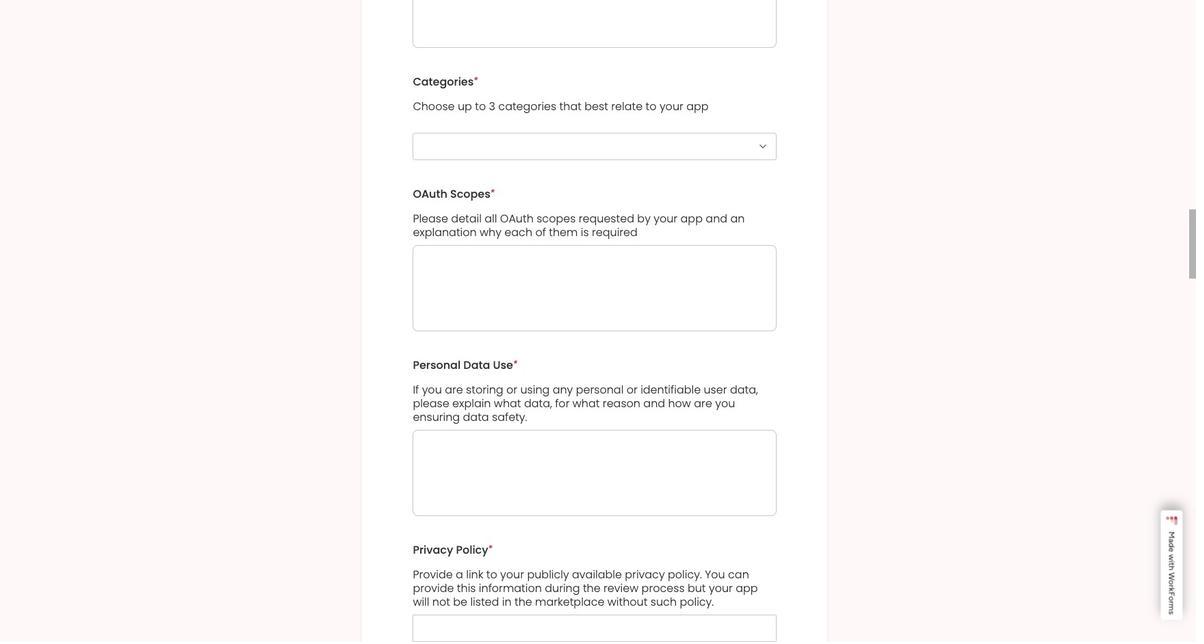 Task type: describe. For each thing, give the bounding box(es) containing it.
to inside provide a link to your publicly available privacy policy. you can provide this information during the review process but your app will not be listed in the marketplace without such policy.
[[487, 567, 497, 583]]

app inside please detail all oauth scopes requested by your app and an explanation why each of them is required
[[681, 211, 703, 227]]

app inside provide a link to your publicly available privacy policy. you can provide this information during the review process but your app will not be listed in the marketplace without such policy.
[[736, 581, 758, 596]]

provide
[[413, 567, 453, 583]]

1 o from the top
[[1167, 580, 1177, 585]]

during
[[545, 581, 580, 596]]

1 or from the left
[[507, 382, 518, 398]]

oauth scopes *
[[413, 186, 495, 202]]

m
[[1167, 532, 1177, 539]]

publicly
[[527, 567, 569, 583]]

review
[[604, 581, 639, 596]]

w
[[1167, 572, 1177, 580]]

this
[[457, 581, 476, 596]]

provide a link to your publicly available privacy policy. you can provide this information during the review process but your app will not be listed in the marketplace without such policy.
[[413, 567, 761, 610]]

1 horizontal spatial data,
[[730, 382, 758, 398]]

but
[[688, 581, 706, 596]]

explain
[[453, 396, 491, 412]]

storing
[[466, 382, 504, 398]]

0 vertical spatial policy.
[[668, 567, 702, 583]]

personal data use *
[[413, 358, 517, 373]]

you
[[705, 567, 725, 583]]

0 horizontal spatial data,
[[524, 396, 552, 412]]

privacy
[[625, 567, 665, 583]]

none text field inside form form
[[413, 0, 777, 48]]

use
[[493, 358, 513, 373]]

by
[[637, 211, 651, 227]]

an
[[731, 211, 745, 227]]

m a d e w i t h w o r k f o r m s button
[[1161, 510, 1183, 620]]

group containing categories
[[413, 65, 777, 177]]

is
[[581, 225, 589, 241]]

3
[[489, 99, 496, 115]]

ensuring
[[413, 410, 460, 425]]

t
[[1167, 563, 1177, 566]]

Privacy Policy field
[[413, 615, 777, 642]]

k
[[1167, 588, 1177, 592]]

2 what from the left
[[573, 396, 600, 412]]

them
[[549, 225, 578, 241]]

that
[[560, 99, 582, 115]]

process
[[642, 581, 685, 596]]

group containing oauth scopes
[[413, 177, 777, 348]]

link
[[466, 567, 484, 583]]

choose
[[413, 99, 455, 115]]

1 horizontal spatial are
[[694, 396, 712, 412]]

0 horizontal spatial you
[[422, 382, 442, 398]]

m
[[1167, 604, 1177, 611]]

available
[[572, 567, 622, 583]]

1 horizontal spatial you
[[715, 396, 735, 412]]

personal
[[413, 358, 461, 373]]

* inside privacy policy *
[[488, 544, 492, 553]]

explanation
[[413, 225, 477, 241]]

identifiable
[[641, 382, 701, 398]]

i
[[1167, 561, 1177, 563]]

data
[[464, 358, 490, 373]]

required
[[592, 225, 638, 241]]

0 horizontal spatial are
[[445, 382, 463, 398]]

your right relate
[[660, 99, 684, 115]]

please detail all oauth scopes requested by your app and an explanation why each of them is required
[[413, 211, 748, 241]]

why
[[480, 225, 502, 241]]

user
[[704, 382, 727, 398]]

a for m
[[1167, 539, 1177, 543]]

safety.
[[492, 410, 527, 425]]

please
[[413, 396, 450, 412]]

* inside oauth scopes *
[[491, 188, 495, 197]]

Personal Data Use text field
[[413, 430, 777, 516]]

0 vertical spatial oauth
[[413, 186, 448, 202]]

privacy policy *
[[413, 542, 492, 558]]

detail
[[451, 211, 482, 227]]

up
[[458, 99, 472, 115]]

your inside please detail all oauth scopes requested by your app and an explanation why each of them is required
[[654, 211, 678, 227]]

d
[[1167, 543, 1177, 548]]

for
[[555, 396, 570, 412]]

any
[[553, 382, 573, 398]]

without
[[608, 594, 648, 610]]



Task type: vqa. For each thing, say whether or not it's contained in the screenshot.


Task type: locate. For each thing, give the bounding box(es) containing it.
data, right user
[[730, 382, 758, 398]]

0 vertical spatial o
[[1167, 580, 1177, 585]]

group
[[413, 65, 777, 177], [413, 177, 777, 348], [413, 348, 777, 533], [413, 533, 777, 642]]

1 vertical spatial app
[[681, 211, 703, 227]]

policy.
[[668, 567, 702, 583], [680, 594, 714, 610]]

oauth up please
[[413, 186, 448, 202]]

policy. down you
[[680, 594, 714, 610]]

best
[[585, 99, 608, 115]]

or right personal
[[627, 382, 638, 398]]

are
[[445, 382, 463, 398], [694, 396, 712, 412]]

r up f
[[1167, 585, 1177, 588]]

1 vertical spatial o
[[1167, 596, 1177, 601]]

policy. left you
[[668, 567, 702, 583]]

data,
[[730, 382, 758, 398], [524, 396, 552, 412]]

a left link
[[456, 567, 463, 583]]

form form
[[0, 0, 1197, 642]]

1 horizontal spatial oauth
[[500, 211, 534, 227]]

e
[[1167, 548, 1177, 552]]

2 vertical spatial app
[[736, 581, 758, 596]]

* inside personal data use *
[[513, 359, 517, 369]]

a for provide
[[456, 567, 463, 583]]

each
[[505, 225, 533, 241]]

h
[[1167, 566, 1177, 570]]

OAuth Scopes text field
[[413, 245, 777, 332]]

your right by
[[654, 211, 678, 227]]

1 horizontal spatial or
[[627, 382, 638, 398]]

a up e
[[1167, 539, 1177, 543]]

to left 3
[[475, 99, 486, 115]]

such
[[651, 594, 677, 610]]

2 r from the top
[[1167, 601, 1177, 604]]

1 vertical spatial r
[[1167, 601, 1177, 604]]

a inside provide a link to your publicly available privacy policy. you can provide this information during the review process but your app will not be listed in the marketplace without such policy.
[[456, 567, 463, 583]]

your
[[660, 99, 684, 115], [654, 211, 678, 227], [500, 567, 524, 583], [709, 581, 733, 596]]

1 vertical spatial policy.
[[680, 594, 714, 610]]

1 group from the top
[[413, 65, 777, 177]]

you right how
[[715, 396, 735, 412]]

if you are storing or using any personal or identifiable user data, please explain what data, for what reason and how are you ensuring data safety.
[[413, 382, 761, 425]]

the left the "review"
[[583, 581, 601, 596]]

f
[[1167, 592, 1177, 596]]

or
[[507, 382, 518, 398], [627, 382, 638, 398]]

1 horizontal spatial and
[[706, 211, 728, 227]]

0 horizontal spatial a
[[456, 567, 463, 583]]

you
[[422, 382, 442, 398], [715, 396, 735, 412]]

in
[[502, 594, 512, 610]]

s
[[1167, 611, 1177, 615]]

o up m
[[1167, 596, 1177, 601]]

or left using
[[507, 382, 518, 398]]

0 horizontal spatial the
[[515, 594, 532, 610]]

and inside please detail all oauth scopes requested by your app and an explanation why each of them is required
[[706, 211, 728, 227]]

all
[[485, 211, 497, 227]]

to right link
[[487, 567, 497, 583]]

are right how
[[694, 396, 712, 412]]

o
[[1167, 580, 1177, 585], [1167, 596, 1177, 601]]

categories
[[413, 74, 474, 90]]

3 group from the top
[[413, 348, 777, 533]]

choose up to 3 categories that best relate to your app
[[413, 99, 709, 115]]

reason
[[603, 396, 641, 412]]

not
[[432, 594, 450, 610]]

0 vertical spatial and
[[706, 211, 728, 227]]

the
[[583, 581, 601, 596], [515, 594, 532, 610]]

a inside button
[[1167, 539, 1177, 543]]

1 horizontal spatial a
[[1167, 539, 1177, 543]]

categories *
[[413, 74, 478, 90]]

* inside "categories *"
[[474, 76, 478, 85]]

how
[[668, 396, 691, 412]]

2 or from the left
[[627, 382, 638, 398]]

your up in
[[500, 567, 524, 583]]

and inside if you are storing or using any personal or identifiable user data, please explain what data, for what reason and how are you ensuring data safety.
[[644, 396, 665, 412]]

what right the data
[[494, 396, 521, 412]]

of
[[536, 225, 546, 241]]

1 vertical spatial oauth
[[500, 211, 534, 227]]

scopes
[[450, 186, 491, 202]]

your right but
[[709, 581, 733, 596]]

oauth inside please detail all oauth scopes requested by your app and an explanation why each of them is required
[[500, 211, 534, 227]]

data
[[463, 410, 489, 425]]

are down personal data use *
[[445, 382, 463, 398]]

scopes
[[537, 211, 576, 227]]

relate
[[611, 99, 643, 115]]

provide
[[413, 581, 454, 596]]

1 vertical spatial and
[[644, 396, 665, 412]]

0 horizontal spatial and
[[644, 396, 665, 412]]

0 vertical spatial r
[[1167, 585, 1177, 588]]

information
[[479, 581, 542, 596]]

what right for
[[573, 396, 600, 412]]

privacy
[[413, 542, 453, 558]]

the right in
[[515, 594, 532, 610]]

0 horizontal spatial oauth
[[413, 186, 448, 202]]

requested
[[579, 211, 635, 227]]

what
[[494, 396, 521, 412], [573, 396, 600, 412]]

personal
[[576, 382, 624, 398]]

2 group from the top
[[413, 177, 777, 348]]

app
[[687, 99, 709, 115], [681, 211, 703, 227], [736, 581, 758, 596]]

policy
[[456, 542, 488, 558]]

group containing personal data use
[[413, 348, 777, 533]]

1 r from the top
[[1167, 585, 1177, 588]]

can
[[728, 567, 749, 583]]

1 what from the left
[[494, 396, 521, 412]]

None text field
[[413, 0, 777, 48]]

to
[[475, 99, 486, 115], [646, 99, 657, 115], [487, 567, 497, 583]]

4 group from the top
[[413, 533, 777, 642]]

1 horizontal spatial the
[[583, 581, 601, 596]]

r down f
[[1167, 601, 1177, 604]]

be
[[453, 594, 468, 610]]

data, left for
[[524, 396, 552, 412]]

0 vertical spatial app
[[687, 99, 709, 115]]

r
[[1167, 585, 1177, 588], [1167, 601, 1177, 604]]

will
[[413, 594, 429, 610]]

0 horizontal spatial or
[[507, 382, 518, 398]]

marketplace
[[535, 594, 605, 610]]

using
[[521, 382, 550, 398]]

o up k
[[1167, 580, 1177, 585]]

1 horizontal spatial what
[[573, 396, 600, 412]]

2 o from the top
[[1167, 596, 1177, 601]]

and left an
[[706, 211, 728, 227]]

and left how
[[644, 396, 665, 412]]

you right if
[[422, 382, 442, 398]]

categories
[[499, 99, 557, 115]]

if
[[413, 382, 419, 398]]

w
[[1167, 554, 1177, 561]]

1 vertical spatial a
[[456, 567, 463, 583]]

please
[[413, 211, 448, 227]]

oauth right all
[[500, 211, 534, 227]]

group containing privacy policy
[[413, 533, 777, 642]]

listed
[[471, 594, 499, 610]]

and
[[706, 211, 728, 227], [644, 396, 665, 412]]

*
[[474, 76, 478, 85], [491, 188, 495, 197], [513, 359, 517, 369], [488, 544, 492, 553]]

oauth
[[413, 186, 448, 202], [500, 211, 534, 227]]

0 vertical spatial a
[[1167, 539, 1177, 543]]

0 horizontal spatial what
[[494, 396, 521, 412]]

m a d e w i t h w o r k f o r m s
[[1167, 532, 1177, 615]]

to right relate
[[646, 99, 657, 115]]



